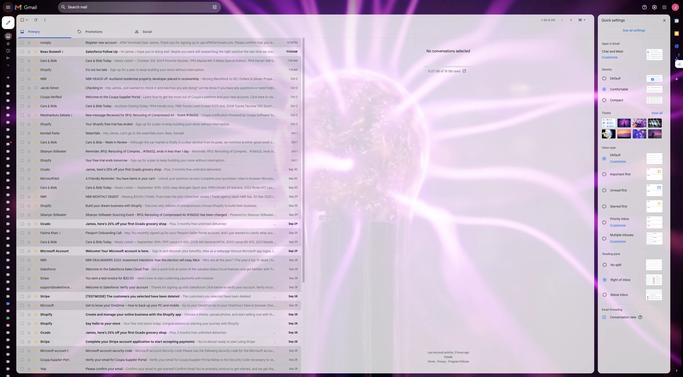 Task type: vqa. For each thing, say whether or not it's contained in the screenshot.
FORWARDING AND POP/IMAP
no



Task type: locate. For each thing, give the bounding box(es) containing it.
2 horizontal spatial trial
[[137, 322, 143, 326]]

to left go!
[[379, 367, 382, 371]]

28 for pc
[[295, 304, 298, 307]]

2017
[[318, 240, 324, 244]]

build
[[229, 204, 236, 208]]

2 welcome from the top
[[86, 267, 99, 271]]

1 vertical spatial 1988
[[290, 186, 297, 190]]

row containing salesforce
[[16, 265, 301, 274]]

lexus left 'gx'
[[235, 240, 243, 244]]

heads
[[93, 77, 103, 81]]

salesforce down 2023:
[[109, 267, 124, 271]]

shop for sep 29
[[159, 222, 167, 226]]

grocery for sep 28
[[146, 331, 158, 335]]

the
[[323, 41, 328, 45], [219, 50, 224, 54], [244, 50, 249, 54], [103, 95, 108, 99], [136, 131, 141, 135], [144, 140, 149, 144], [334, 140, 339, 144], [172, 195, 177, 199], [162, 258, 166, 262], [103, 267, 108, 271], [157, 313, 162, 317], [270, 313, 274, 317]]

older image
[[570, 18, 574, 22]]

28 ͏‌ from the left
[[314, 313, 315, 317]]

off for sep 28
[[115, 331, 119, 335]]

supplier
[[119, 95, 131, 99], [51, 358, 62, 362], [125, 358, 137, 362]]

our
[[327, 50, 332, 54]]

sep for fifth row from the bottom of the no conversations selected 'main content'
[[289, 331, 294, 334]]

get left that.
[[263, 367, 268, 371]]

for up waterfalls
[[147, 122, 151, 126]]

1 cars & bids from the top
[[40, 59, 57, 63]]

1 horizontal spatial please
[[235, 41, 245, 45]]

1 horizontal spatial flexport
[[177, 231, 189, 235]]

details
[[445, 356, 453, 359]]

1 welcome from the top
[[86, 95, 99, 99]]

plus, down congratulations
[[170, 331, 177, 335]]

here's for sep 29
[[98, 222, 107, 226]]

trial
[[143, 267, 149, 271]]

3 inside beau boswell 3
[[62, 50, 63, 53]]

1 flexport from the left
[[86, 231, 98, 235]]

pc
[[158, 304, 163, 308]]

you right service
[[339, 231, 344, 235]]

today for auctions closing today: 1994 honda acty, 1988 toyota land cruiser fj70 4x4, 2008 toyota tacoma trd sport access cab 4x4, 1995 jeep grand cherokee limited 4x4, 2001 jeep wrangler sport 4x4, cars &
[[103, 104, 112, 108]]

0 horizontal spatial mx-
[[208, 59, 214, 63]]

months for sep 29
[[180, 222, 191, 226]]

stripe for you sent a test invoice for $30.00
[[40, 276, 49, 280]]

1 vertical spatial browser
[[290, 222, 302, 226]]

4 today from the top
[[103, 240, 112, 244]]

sep 28 for choose
[[289, 313, 298, 316]]

lexus left lx
[[170, 240, 178, 244]]

1 — from the top
[[134, 59, 137, 63]]

5 oct 2 from the top
[[291, 113, 298, 117]]

2 ͏‌ from the left
[[293, 313, 294, 317]]

new message received for rfq: rerouting of compressed air  - event #156532 -
[[86, 113, 202, 117]]

microsoft
[[40, 249, 55, 253], [109, 249, 124, 253], [40, 304, 54, 308], [40, 349, 54, 353], [86, 349, 99, 353]]

microsoft for microsoft account security code -
[[86, 349, 99, 353]]

18 row from the top
[[16, 192, 394, 201]]

choose
[[185, 313, 196, 317]]

the right go at the left top of page
[[136, 131, 141, 135]]

jeep right 2001
[[363, 104, 370, 108]]

welcome up sent at the left bottom of page
[[86, 267, 99, 271]]

0 vertical spatial auctions
[[115, 104, 127, 108]]

deliveries! up citroën
[[207, 168, 221, 172]]

on right week
[[271, 140, 274, 144]]

today for newly listed — september 29th: 1997 lexus lx 450, 2005 am general m1114, 2003 lexus gx 470, 2021 mazda mx-5 miata rf grand touring, 2017 ford focus rs, cars & bids sell a car newly listed auctions
[[103, 240, 112, 244]]

0 horizontal spatial ready
[[218, 340, 226, 344]]

1 vertical spatial sign
[[136, 122, 142, 126]]

no inside 'main content'
[[427, 49, 432, 54]]

0 vertical spatial inbox
[[623, 278, 631, 282]]

2 kendall from the left
[[174, 131, 184, 135]]

plus, for sep 29
[[170, 222, 177, 226]]

2 vertical spatial sep 30
[[289, 186, 298, 189]]

2 horizontal spatial just
[[390, 231, 395, 235]]

1 for to
[[297, 159, 298, 162]]

nbr down welcome!
[[86, 258, 92, 262]]

oct 2 for to
[[291, 122, 298, 126]]

flexport left onboarding on the bottom left
[[86, 231, 98, 235]]

1 horizontal spatial ready
[[370, 367, 378, 371]]

2 1992 from the left
[[354, 59, 360, 63]]

trial left starts
[[137, 322, 143, 326]]

1 horizontal spatial settings
[[634, 28, 646, 32]]

1 horizontal spatial business
[[135, 313, 149, 317]]

plan up soon.
[[155, 122, 161, 126]]

sep for 17th row from the bottom of the no conversations selected 'main content'
[[289, 222, 294, 226]]

or
[[255, 86, 258, 90], [372, 231, 376, 235]]

sep for 23th row from the bottom of the no conversations selected 'main content'
[[289, 168, 294, 171]]

row containing support@salesforce..
[[16, 283, 301, 292]]

1 horizontal spatial 1992
[[354, 59, 360, 63]]

2 flexport from the left
[[177, 231, 189, 235]]

browser for sep 29
[[290, 222, 302, 226]]

building down less
[[168, 158, 180, 163]]

30 ͏‌ from the left
[[316, 313, 317, 317]]

view inside button
[[652, 111, 659, 115]]

digest
[[108, 195, 119, 199]]

2 horizontal spatial you
[[132, 231, 137, 235]]

0 horizontal spatial we
[[276, 367, 281, 371]]

business up sourcing
[[111, 204, 124, 208]]

2 for checking in - hey james, just wanted to check in and see how you are doing? let me know if you have any questions or need help! best, jacob
[[296, 86, 298, 90]]

41 ͏‌ from the left
[[325, 313, 326, 317]]

16 row from the top
[[16, 174, 301, 183]]

1 horizontal spatial grand
[[312, 104, 321, 108]]

2 cars & bids from the top
[[40, 104, 57, 108]]

#156532 down entrepreneurs
[[187, 213, 199, 217]]

30 for cars & bids today - newly listed — september 30th: 2002 jeep wrangler sport 4x4, 1995 citroën zx volcane, 2022 rivian r1t launch edition, 1988 bmw 325i convertible, 2023 gmc hummer ev pickup edition 1, 1986 chevrolet c30
[[295, 186, 298, 189]]

i
[[136, 50, 136, 54], [285, 50, 286, 54], [228, 231, 228, 235]]

1 today from the top
[[103, 59, 112, 63]]

3 get from the left
[[263, 367, 268, 371]]

sign down compres...
[[131, 158, 137, 163]]

1 vertical spatial miata
[[283, 240, 291, 244]]

portal
[[132, 95, 140, 99], [199, 231, 207, 235], [138, 358, 147, 362]]

sep for row containing support@salesforce..
[[289, 286, 294, 289]]

offers
[[308, 168, 317, 172], [313, 222, 322, 226], [313, 331, 322, 335]]

0 horizontal spatial or
[[255, 86, 258, 90]]

manage
[[104, 313, 116, 317]]

1 horizontal spatial mx-
[[274, 240, 280, 244]]

oct for welcome to the coupa supplier portal -
[[291, 95, 296, 99]]

today for newly listed — september 30th: 2002 jeep wrangler sport 4x4, 1995 citroën zx volcane, 2022 rivian r1t launch edition, 1988 bmw 325i convertible, 2023 gmc hummer ev pickup edition 1, 1986 chevrolet c30
[[103, 186, 112, 190]]

business down back
[[135, 313, 149, 317]]

sep for row containing fatima khan
[[289, 231, 294, 235]]

1 vertical spatial mazda
[[264, 240, 273, 244]]

sibanye-stillwater down parks
[[40, 149, 66, 153]]

23 ͏‌ from the left
[[310, 313, 311, 317]]

here's for sep 30
[[97, 168, 106, 172]]

sep 28 for -
[[289, 258, 298, 262]]

sibanye-stillwater for reminder, rfq: rerouting of compres... #156532, ends in less than 1 day
[[40, 149, 66, 153]]

account down the here's
[[136, 285, 148, 290]]

free down received
[[105, 122, 110, 126]]

grocery
[[142, 168, 154, 172], [146, 222, 158, 226], [146, 331, 158, 335]]

3 for sep 28
[[177, 331, 179, 335]]

1 vertical spatial event
[[126, 213, 134, 217]]

1 vertical spatial —
[[134, 186, 137, 190]]

stripe up support@salesforce..
[[40, 276, 49, 280]]

once
[[359, 41, 367, 45]]

questions
[[240, 86, 254, 90]]

get
[[158, 367, 162, 371], [235, 367, 239, 371], [263, 367, 268, 371]]

1 james, here's 25% off your first ocado grocery shop - plus, 3 months free unlimited deliveries! ‌ ‌ ‌ ‌ ‌ ‌ ‌ ‌ ‌ ‌ ‌ ‌ ‌ ‌ ‌ ‌ ‌ ‌ ‌ ‌ ‌ ‌ ‌ ‌ ‌ ‌ ‌ ‌ ‌ ‌ ‌ ‌ ‌ ‌ ‌ ‌ ‌ ‌ ‌ ‌ ‌ ‌ ‌ ‌ ‌ ‌ ‌ ‌ ‌ ‌ ‌ ‌ ‌ ‌ ‌ ‌ ‌ ‌ ‌ ‌ ‌ ‌ ‌ ‌ view in browser ocado offers | from the top
[[86, 168, 318, 172]]

1 vertical spatial will
[[356, 367, 360, 371]]

1 lexus from the left
[[170, 240, 178, 244]]

cars & bids down fatima khan 2
[[40, 240, 57, 244]]

oct 1 for although the car market is finally in a clear decline from its peak, we notched another good week on cars & bids with some strong sales amid the slow-down. that included a 2013 dodge viper gts
[[292, 141, 298, 144]]

ends
[[157, 149, 164, 153], [106, 158, 113, 163]]

sport
[[264, 104, 272, 108], [384, 104, 392, 108], [192, 186, 201, 190]]

this
[[299, 50, 304, 54]]

1 vertical spatial auctions
[[398, 240, 411, 244]]

sep for 18th row from the top of the no conversations selected 'main content'
[[289, 195, 294, 198]]

event up your shopify free trial has ended - sign up for a plan to keep building your store without interruption. ﻿͏ ﻿͏ ﻿͏ ﻿͏ ﻿͏ ﻿͏ ﻿͏ ﻿͏ ﻿͏ ﻿͏ ﻿͏ ﻿͏ ﻿͏ ﻿͏ ﻿͏ ﻿͏ ﻿͏ ﻿͏ ﻿͏ ﻿͏ ﻿͏ ﻿͏ ﻿͏ ﻿͏ ﻿͏ ﻿͏ ﻿͏ ﻿͏ ﻿͏ ﻿͏ ﻿͏ ﻿͏ ﻿͏ ﻿͏ ﻿͏ ﻿͏ ﻿͏ ﻿͏ ﻿͏ ﻿͏ ﻿͏ ﻿͏ ﻿͏ ﻿͏
[[178, 113, 186, 117]]

1 vertical spatial sibanye-stillwater
[[40, 213, 66, 217]]

28 for 3
[[295, 331, 298, 334]]

shop
[[154, 168, 161, 172], [159, 222, 167, 226], [159, 331, 167, 335]]

oct for your free trial ends tomorrow - sign up for a plan to keep building your store without interruption. ﻿͏ ﻿͏ ﻿͏ ﻿͏ ﻿͏ ﻿͏ ﻿͏ ﻿͏ ﻿͏ ﻿͏ ﻿͏ ﻿͏ ﻿͏ ﻿͏ ﻿͏ ﻿͏ ﻿͏ ﻿͏ ﻿͏ ﻿͏ ﻿͏ ﻿͏ ﻿͏ ﻿͏ ﻿͏ ﻿͏ ﻿͏ ﻿͏ ﻿͏ ﻿͏ ﻿͏ ﻿͏ ﻿͏ ﻿͏ ﻿͏ ﻿͏ ﻿͏ ﻿͏ ﻿͏ ﻿͏ ﻿͏ ﻿͏ ﻿͏ ﻿͏
[[292, 159, 296, 162]]

below
[[611, 293, 620, 297]]

all inside button
[[630, 28, 633, 32]]

29 for ﻿͏
[[295, 204, 298, 207]]

1 horizontal spatial mazda
[[264, 240, 273, 244]]

0 vertical spatial grand
[[312, 104, 321, 108]]

0 horizontal spatial settings
[[613, 18, 626, 23]]

325i
[[306, 186, 312, 190]]

3 sep 30 from the top
[[289, 186, 298, 189]]

7 ͏‌ from the left
[[297, 313, 298, 317]]

25 row from the top
[[16, 256, 301, 265]]

gx
[[244, 240, 248, 244]]

say
[[86, 322, 91, 326]]

0 vertical spatial mx-
[[208, 59, 214, 63]]

2 row from the top
[[16, 47, 386, 56]]

oct 2 for how
[[291, 86, 298, 90]]

today up received
[[103, 104, 112, 108]]

right of inbox
[[611, 278, 631, 282]]

of left our
[[323, 50, 326, 54]]

kendall left parks
[[40, 131, 51, 135]]

account left by
[[290, 41, 302, 45]]

1 sibanye-stillwater from the top
[[40, 149, 66, 153]]

1 app from the left
[[176, 313, 181, 317]]

2002
[[163, 186, 170, 190]]

24 ͏‌ from the left
[[311, 313, 312, 317]]

and inside the chat and meet customize
[[610, 49, 616, 54]]

cruiser,
[[342, 59, 353, 63]]

2 for welcome to the coupa supplier portal -
[[296, 95, 298, 99]]

still
[[195, 50, 200, 54]]

email left the started!
[[145, 367, 153, 371]]

0 horizontal spatial event
[[126, 213, 134, 217]]

stillwater down parks
[[53, 149, 66, 153]]

view for sep 28
[[279, 331, 286, 335]]

need for quickly
[[288, 367, 295, 371]]

hey
[[106, 86, 111, 90], [103, 131, 109, 135]]

2 sibanye-stillwater from the top
[[40, 213, 66, 217]]

you right if
[[221, 86, 226, 90]]

row containing microsoft
[[16, 301, 301, 310]]

hope
[[137, 50, 145, 54]]

2 horizontal spatial rfq:
[[137, 213, 144, 217]]

to right get
[[92, 304, 95, 308]]

deliveries! for sep 29
[[212, 222, 227, 226]]

get left started,
[[235, 367, 239, 371]]

search mail image
[[59, 3, 68, 11]]

honda
[[157, 104, 167, 108]]

30 row from the top
[[16, 301, 301, 310]]

2 for your shopify free trial has ended - sign up for a plan to keep building your store without interruption. ﻿͏ ﻿͏ ﻿͏ ﻿͏ ﻿͏ ﻿͏ ﻿͏ ﻿͏ ﻿͏ ﻿͏ ﻿͏ ﻿͏ ﻿͏ ﻿͏ ﻿͏ ﻿͏ ﻿͏ ﻿͏ ﻿͏ ﻿͏ ﻿͏ ﻿͏ ﻿͏ ﻿͏ ﻿͏ ﻿͏ ﻿͏ ﻿͏ ﻿͏ ﻿͏ ﻿͏ ﻿͏ ﻿͏ ﻿͏ ﻿͏ ﻿͏ ﻿͏ ﻿͏ ﻿͏ ﻿͏ ﻿͏ ﻿͏ ﻿͏ ﻿͏
[[296, 122, 298, 126]]

why
[[159, 204, 164, 208]]

2 for cars & bids today - auctions closing today: 1994 honda acty, 1988 toyota land cruiser fj70 4x4, 2008 toyota tacoma trd sport access cab 4x4, 1995 jeep grand cherokee limited 4x4, 2001 jeep wrangler sport 4x4, cars &
[[296, 104, 298, 108]]

friendly
[[89, 177, 100, 181]]

1 horizontal spatial twitter
[[297, 195, 306, 199]]

0 horizontal spatial on
[[186, 322, 190, 326]]

1 default from the top
[[611, 76, 621, 80]]

0 horizontal spatial salesforce
[[40, 267, 56, 271]]

sep for row containing microsoft account
[[289, 249, 294, 253]]

volcane,
[[231, 186, 244, 190]]

a left 2013
[[377, 140, 379, 144]]

sep 28 for almost
[[289, 340, 298, 343]]

you right reminder:
[[116, 177, 121, 181]]

welcome!
[[86, 249, 101, 253]]

oct 2 for -
[[291, 113, 298, 117]]

2 horizontal spatial get
[[263, 367, 268, 371]]

1 oct 2 from the top
[[291, 77, 298, 80]]

row containing kendall parks
[[16, 129, 301, 138]]

customize button up important
[[608, 159, 629, 164]]

0 vertical spatial 1994
[[248, 59, 254, 63]]

row containing microsoft account t.
[[16, 346, 301, 356]]

customize inside the chat and meet customize
[[603, 55, 618, 59]]

sep for seventh row from the bottom of the no conversations selected 'main content'
[[289, 313, 294, 316]]

4 oct 1 from the top
[[292, 159, 298, 162]]

welcome for welcome to salesforce: verify your account -
[[86, 285, 99, 290]]

4 ͏‌ from the left
[[295, 313, 296, 317]]

off for sep 29
[[115, 222, 119, 226]]

parks
[[52, 131, 60, 135]]

row containing microsoft365
[[16, 174, 301, 183]]

12 ͏‌ from the left
[[301, 313, 302, 317]]

nbr left heads
[[86, 77, 92, 81]]

0 vertical spatial deliveries!
[[207, 168, 221, 172]]

you right 'what'
[[268, 231, 273, 235]]

1 horizontal spatial how
[[155, 258, 161, 262]]

2 vertical spatial months
[[180, 331, 191, 335]]

who
[[380, 50, 386, 54]]

None checkbox
[[20, 18, 24, 22], [20, 40, 24, 45], [20, 58, 24, 63], [20, 68, 24, 72], [20, 95, 24, 99], [20, 104, 24, 108], [20, 176, 24, 181], [20, 204, 24, 208], [20, 213, 24, 217], [20, 222, 24, 226], [20, 231, 24, 235], [20, 240, 24, 244], [20, 258, 24, 263], [20, 276, 24, 281], [20, 285, 24, 290], [20, 294, 24, 299], [20, 312, 24, 317], [20, 322, 24, 326], [20, 331, 24, 335], [20, 340, 24, 344], [20, 349, 24, 353], [20, 358, 24, 362], [20, 18, 24, 22], [20, 40, 24, 45], [20, 58, 24, 63], [20, 68, 24, 72], [20, 95, 24, 99], [20, 104, 24, 108], [20, 176, 24, 181], [20, 204, 24, 208], [20, 213, 24, 217], [20, 222, 24, 226], [20, 231, 24, 235], [20, 240, 24, 244], [20, 258, 24, 263], [20, 276, 24, 281], [20, 285, 24, 290], [20, 294, 24, 299], [20, 312, 24, 317], [20, 322, 24, 326], [20, 331, 24, 335], [20, 340, 24, 344], [20, 349, 24, 353], [20, 358, 24, 362]]

1 horizontal spatial 1995
[[297, 104, 304, 108]]

bids down boswell
[[51, 59, 57, 63]]

0 vertical spatial all
[[630, 28, 633, 32]]

flexport onboarding call - hey, you recently signed up for your flexport seller portal account, and i just wanted to clarify what you were looking for. is there a particular service you need support with, or were you just
[[86, 231, 395, 235]]

you left quickly
[[296, 367, 301, 371]]

2 horizontal spatial were
[[376, 231, 383, 235]]

28 for you
[[295, 295, 298, 298]]

row containing noreply
[[16, 38, 415, 47]]

11 ͏‌ from the left
[[301, 313, 301, 317]]

welcome to salesforce: verify your account -
[[86, 285, 151, 290]]

newly up 'welcome! your microsoft account is here. -'
[[115, 240, 123, 244]]

0 vertical spatial —
[[134, 59, 137, 63]]

inbox right right
[[623, 278, 631, 282]]

a down #156532,
[[147, 158, 149, 163]]

0 vertical spatial business
[[341, 50, 353, 54]]

15 row from the top
[[16, 165, 318, 174]]

21 ͏‌ from the left
[[309, 313, 310, 317]]

1 horizontal spatial need
[[288, 367, 295, 371]]

13 ͏‌ from the left
[[302, 313, 303, 317]]

here's up onboarding on the bottom left
[[98, 222, 107, 226]]

all for see
[[630, 28, 633, 32]]

1 vertical spatial all
[[660, 111, 663, 115]]

please
[[235, 41, 245, 45], [86, 367, 95, 371]]

social tab
[[131, 25, 188, 38]]

0 horizontal spatial inbox
[[603, 146, 610, 149]]

None search field
[[58, 2, 221, 13]]

nbr dealmakers 2023: investment intentions: how the election will sway m&a -
[[86, 258, 203, 262]]

sep for row containing yelp
[[289, 367, 294, 371]]

newly down 'hi'
[[115, 59, 123, 63]]

split
[[616, 263, 622, 267]]

37 row from the top
[[16, 365, 399, 374]]

porsche
[[165, 59, 177, 63]]

anxious
[[219, 367, 230, 371]]

starred
[[611, 204, 622, 208]]

oct for cars & bids today - auctions closing today: 1994 honda acty, 1988 toyota land cruiser fj70 4x4, 2008 toyota tacoma trd sport access cab 4x4, 1995 jeep grand cherokee limited 4x4, 2001 jeep wrangler sport 4x4, cars &
[[291, 104, 296, 108]]

1 horizontal spatial rfq:
[[125, 113, 132, 117]]

plan down #156532,
[[150, 158, 156, 163]]

nbr down "microsoft account"
[[40, 258, 47, 262]]

1 horizontal spatial the
[[183, 295, 188, 299]]

email down verify your email for coupa supplier portal -
[[115, 367, 123, 371]]

ends down market
[[157, 149, 164, 153]]

3 for sep 29
[[177, 222, 179, 226]]

0 horizontal spatial 2023
[[265, 195, 272, 199]]

story
[[305, 50, 312, 54]]

1 horizontal spatial lexus
[[235, 240, 243, 244]]

1
[[542, 18, 543, 22], [297, 132, 298, 135], [297, 141, 298, 144], [182, 149, 183, 153], [297, 150, 298, 153], [297, 159, 298, 162]]

twitter down the launch
[[273, 195, 282, 199]]

oct for your shopify free trial has ended - sign up for a plan to keep building your store without interruption. ﻿͏ ﻿͏ ﻿͏ ﻿͏ ﻿͏ ﻿͏ ﻿͏ ﻿͏ ﻿͏ ﻿͏ ﻿͏ ﻿͏ ﻿͏ ﻿͏ ﻿͏ ﻿͏ ﻿͏ ﻿͏ ﻿͏ ﻿͏ ﻿͏ ﻿͏ ﻿͏ ﻿͏ ﻿͏ ﻿͏ ﻿͏ ﻿͏ ﻿͏ ﻿͏ ﻿͏ ﻿͏ ﻿͏ ﻿͏ ﻿͏ ﻿͏ ﻿͏ ﻿͏ ﻿͏ ﻿͏ ﻿͏ ﻿͏ ﻿͏ ﻿͏
[[291, 122, 296, 126]]

missing
[[122, 195, 133, 199]]

2 vertical spatial how
[[147, 276, 153, 280]]

Search mail text field
[[68, 5, 200, 10]]

1 vertical spatial welcome
[[86, 267, 99, 271]]

view all button
[[649, 110, 666, 116]]

row containing jacob simon
[[16, 83, 301, 93]]

2 vertical spatial deliveries!
[[212, 331, 227, 335]]

m&a
[[193, 258, 200, 262]]

5 down looking
[[280, 240, 282, 244]]

inbox right the priority
[[622, 217, 630, 221]]

a left "theme,"
[[196, 313, 198, 317]]

starred first
[[611, 204, 628, 208]]

the left election
[[162, 258, 166, 262]]

welcome to the salesforce sales cloud trial -
[[86, 267, 152, 271]]

1994 left ferrari
[[248, 59, 254, 63]]

and
[[610, 49, 616, 54], [158, 86, 163, 90], [347, 195, 353, 199], [221, 231, 227, 235], [163, 304, 169, 308], [97, 313, 103, 317], [232, 313, 238, 317], [252, 367, 258, 371], [345, 367, 350, 371]]

2 today from the top
[[103, 104, 112, 108]]

grocery for sep 30
[[142, 168, 154, 172]]

2 vertical spatial portal
[[138, 358, 147, 362]]

theme
[[603, 111, 612, 115]]

customize button for chat and meet
[[600, 55, 621, 60]]

follow link to manage storage image
[[463, 69, 467, 73]]

9 row from the top
[[16, 111, 301, 120]]

2 vertical spatial shop
[[159, 331, 167, 335]]

sep for row containing microsoft365
[[289, 177, 294, 180]]

first up items
[[125, 168, 131, 172]]

[testmode]
[[86, 295, 106, 299]]

0 vertical spatial edition,
[[236, 59, 247, 63]]

1 vertical spatial offers
[[313, 222, 322, 226]]

decline
[[193, 140, 203, 144]]

september up the here.
[[137, 240, 153, 244]]

program policies link
[[449, 360, 469, 363]]

rfq: down week
[[101, 149, 108, 153]]

welcome for welcome to the coupa supplier portal -
[[86, 95, 99, 99]]

for right received
[[120, 113, 125, 117]]

advanced search options image
[[210, 2, 219, 12]]

all inside button
[[660, 111, 663, 115]]

2 oct 1 from the top
[[292, 141, 298, 144]]

bmw for 1988
[[298, 186, 305, 190]]

0 horizontal spatial you
[[86, 276, 91, 280]]

1 vertical spatial wrangler
[[179, 186, 192, 190]]

1 horizontal spatial were
[[274, 231, 281, 235]]

cherokee
[[322, 104, 336, 108]]

0 horizontal spatial trial
[[100, 158, 105, 163]]

sibanye-stillwater up 'khan'
[[40, 213, 66, 217]]

tab list
[[671, 15, 684, 361], [16, 25, 595, 38]]

account
[[105, 41, 117, 45], [290, 41, 302, 45], [125, 249, 137, 253], [136, 285, 148, 290], [119, 340, 132, 344], [55, 349, 66, 353], [100, 349, 112, 353], [434, 351, 444, 354]]

22 row from the top
[[16, 229, 395, 238]]

sep 29 for miata
[[289, 240, 298, 244]]

1 confirm from the left
[[126, 367, 137, 371]]

5 cars & bids from the top
[[40, 240, 57, 244]]

row containing coupa verified
[[16, 93, 301, 102]]

sep 30 for bmw
[[289, 186, 298, 189]]

matshankutu sebata 2
[[40, 113, 72, 117]]

1 vertical spatial compressed
[[163, 213, 182, 217]]

1 vertical spatial bmw
[[298, 186, 305, 190]]

29 for rf
[[295, 240, 298, 244]]

twitter left the co-
[[297, 195, 306, 199]]

privacy link
[[438, 360, 447, 363]]

28 for congratulations
[[295, 322, 298, 325]]

today for newly listed — october 3rd: 2009 porsche boxster, 1992 mazda mx-5 miata special edition, 1994 ferrari 348 gtb, 1997 bmw z3 2.8i roadster, 2007 toyota fj cruiser, 1992 toyota pickup deluxe xtracab, cars
[[103, 59, 112, 63]]

port.
[[63, 358, 70, 362]]

more image
[[43, 18, 47, 22]]

— for 30th:
[[134, 186, 137, 190]]

sales
[[318, 140, 325, 144]]

6 oct 2 from the top
[[291, 122, 298, 126]]

stripe for [testmode] the customers you selected have been deleted
[[40, 295, 50, 299]]

1 horizontal spatial ends
[[157, 149, 164, 153]]

newly
[[115, 59, 123, 63], [115, 186, 123, 190], [115, 240, 123, 244], [379, 240, 388, 244]]

verify your email for coupa supplier portal -
[[86, 358, 150, 362]]

row containing fatima khan
[[16, 229, 395, 238]]

newly for newly listed — october 3rd: 2009 porsche boxster, 1992 mazda mx-5 miata special edition, 1994 ferrari 348 gtb, 1997 bmw z3 2.8i roadster, 2007 toyota fj cruiser, 1992 toyota pickup deluxe xtracab, cars
[[115, 59, 123, 63]]

use
[[200, 41, 205, 45]]

3 james, here's 25% off your first ocado grocery shop - plus, 3 months free unlimited deliveries! ‌ ‌ ‌ ‌ ‌ ‌ ‌ ‌ ‌ ‌ ‌ ‌ ‌ ‌ ‌ ‌ ‌ ‌ ‌ ‌ ‌ ‌ ‌ ‌ ‌ ‌ ‌ ‌ ‌ ‌ ‌ ‌ ‌ ‌ ‌ ‌ ‌ ‌ ‌ ‌ ‌ ‌ ‌ ‌ ‌ ‌ ‌ ‌ ‌ ‌ ‌ ‌ ‌ ‌ ‌ ‌ ‌ ‌ ‌ ‌ ‌ ‌ ‌ ‌ view in browser ocado offers | from the top
[[86, 331, 324, 335]]

interruption. down peak,
[[207, 158, 225, 163]]

or right with,
[[372, 231, 376, 235]]

to down the october
[[136, 68, 139, 72]]

0 horizontal spatial best,
[[166, 131, 173, 135]]

3 ͏‌ from the left
[[294, 313, 295, 317]]

— for 3rd:
[[134, 59, 137, 63]]

1 horizontal spatial jeep
[[304, 104, 312, 108]]

1 we from the left
[[276, 367, 281, 371]]

0 horizontal spatial sport
[[192, 186, 201, 190]]

salesforce down "microsoft account"
[[40, 267, 56, 271]]

microsoft for microsoft
[[40, 304, 54, 308]]

stillwater up 'khan'
[[53, 213, 66, 217]]

need up rs,
[[345, 231, 352, 235]]

oct 1 for sign up for a plan to keep building your store without interruption. ﻿͏ ﻿͏ ﻿͏ ﻿͏ ﻿͏ ﻿͏ ﻿͏ ﻿͏ ﻿͏ ﻿͏ ﻿͏ ﻿͏ ﻿͏ ﻿͏ ﻿͏ ﻿͏ ﻿͏ ﻿͏ ﻿͏ ﻿͏ ﻿͏ ﻿͏ ﻿͏ ﻿͏ ﻿͏ ﻿͏ ﻿͏ ﻿͏ ﻿͏ ﻿͏ ﻿͏ ﻿͏ ﻿͏ ﻿͏ ﻿͏ ﻿͏ ﻿͏ ﻿͏ ﻿͏ ﻿͏ ﻿͏ ﻿͏ ﻿͏ ﻿͏
[[292, 159, 298, 162]]

unlimited for sep 30
[[193, 168, 206, 172]]

nbr heads up: auckland residential property developer placed in receivership -
[[86, 77, 202, 81]]

tab list containing primary
[[16, 25, 595, 38]]

row
[[16, 38, 415, 47], [16, 47, 386, 56], [16, 56, 412, 65], [16, 65, 301, 74], [16, 74, 301, 83], [16, 83, 301, 93], [16, 93, 301, 102], [16, 102, 410, 111], [16, 111, 301, 120], [16, 120, 301, 129], [16, 129, 301, 138], [16, 138, 412, 147], [16, 147, 301, 156], [16, 156, 301, 165], [16, 165, 318, 174], [16, 174, 301, 183], [16, 183, 416, 192], [16, 192, 394, 201], [16, 201, 301, 210], [16, 210, 301, 219], [16, 219, 324, 229], [16, 229, 395, 238], [16, 238, 411, 247], [16, 247, 301, 256], [16, 256, 301, 265], [16, 265, 301, 274], [16, 274, 301, 283], [16, 283, 301, 292], [16, 292, 314, 301], [16, 301, 301, 310], [16, 310, 327, 319], [16, 319, 301, 328], [16, 328, 324, 337], [16, 337, 319, 346], [16, 346, 301, 356], [16, 356, 301, 365], [16, 365, 399, 374]]

18 ͏‌ from the left
[[306, 313, 307, 317]]

has
[[118, 122, 123, 126]]

30 for a friendly reminder: you have items in your cart! -
[[295, 177, 298, 180]]

0 horizontal spatial ·
[[436, 360, 437, 363]]

settings right quick
[[613, 18, 626, 23]]

of right millions
[[177, 204, 180, 208]]

1 sep 30 from the top
[[289, 168, 298, 171]]

sep for row containing microsoft account t.
[[289, 349, 294, 353]]

account,
[[208, 231, 220, 235]]

sign up the waterfalls - hey james, let's go to the waterfalls soon. best, kendall
[[136, 122, 142, 126]]

how
[[170, 86, 176, 90], [155, 258, 161, 262], [147, 276, 153, 280]]

0 horizontal spatial wrangler
[[179, 186, 192, 190]]

starting
[[191, 322, 202, 326]]

0 vertical spatial grocery
[[142, 168, 154, 172]]

1 for market
[[297, 141, 298, 144]]

terminals
[[127, 41, 141, 45]]

25 ͏‌ from the left
[[312, 313, 313, 317]]

deluxe
[[382, 59, 392, 63]]

trd
[[257, 104, 263, 108]]

1 september from the top
[[137, 186, 153, 190]]

1 oct 1 from the top
[[292, 132, 298, 135]]

their
[[236, 204, 243, 208]]

6 row from the top
[[16, 83, 301, 93]]

0 horizontal spatial flexport
[[86, 231, 98, 235]]

theme element
[[603, 111, 612, 115]]

1995
[[297, 104, 304, 108], [208, 186, 215, 190]]

12 row from the top
[[16, 138, 412, 147]]

None checkbox
[[20, 49, 24, 54], [20, 77, 24, 81], [20, 86, 24, 90], [20, 113, 24, 117], [20, 122, 24, 127], [20, 131, 24, 136], [20, 140, 24, 145], [20, 149, 24, 154], [20, 158, 24, 163], [20, 167, 24, 172], [20, 185, 24, 190], [20, 195, 24, 199], [20, 249, 24, 253], [20, 267, 24, 272], [20, 303, 24, 308], [20, 367, 24, 371], [20, 49, 24, 54], [20, 77, 24, 81], [20, 86, 24, 90], [20, 113, 24, 117], [20, 122, 24, 127], [20, 131, 24, 136], [20, 140, 24, 145], [20, 149, 24, 154], [20, 158, 24, 163], [20, 167, 24, 172], [20, 185, 24, 190], [20, 195, 24, 199], [20, 249, 24, 253], [20, 267, 24, 272], [20, 303, 24, 308], [20, 367, 24, 371]]

1 vertical spatial here's
[[98, 222, 107, 226]]

row containing yelp
[[16, 365, 399, 374]]

i up 2003
[[228, 231, 228, 235]]

to right the here's
[[154, 276, 157, 280]]

navigation
[[0, 15, 54, 377]]

2 twitter from the left
[[297, 195, 306, 199]]

interruption. up receivership
[[187, 68, 205, 72]]

offers for sep 28
[[313, 331, 322, 335]]

3
[[62, 50, 63, 53], [172, 168, 174, 172], [177, 222, 179, 226], [177, 331, 179, 335]]

mx-
[[208, 59, 214, 63], [274, 240, 280, 244]]

james, here's 25% off your first ocado grocery shop - plus, 3 months free unlimited deliveries! ‌ ‌ ‌ ‌ ‌ ‌ ‌ ‌ ‌ ‌ ‌ ‌ ‌ ‌ ‌ ‌ ‌ ‌ ‌ ‌ ‌ ‌ ‌ ‌ ‌ ‌ ‌ ‌ ‌ ‌ ‌ ‌ ‌ ‌ ‌ ‌ ‌ ‌ ‌ ‌ ‌ ‌ ‌ ‌ ‌ ‌ ‌ ‌ ‌ ‌ ‌ ‌ ‌ ‌ ‌ ‌ ‌ ‌ ‌ ‌ ‌ ‌ ‌ ‌ view in browser ocado offers | for sep 29
[[86, 222, 324, 226]]

37 ͏‌ from the left
[[322, 313, 323, 317]]

2 vertical spatial here's
[[98, 331, 107, 335]]

1 horizontal spatial 1988
[[290, 186, 297, 190]]

27 ͏‌ from the left
[[314, 313, 314, 317]]

portal up closing
[[132, 95, 140, 99]]

29 for there
[[295, 231, 298, 235]]

gtb,
[[272, 59, 279, 63]]

stripe
[[40, 276, 49, 280], [40, 295, 50, 299], [40, 340, 50, 344], [109, 340, 119, 344], [247, 340, 255, 344]]

1 horizontal spatial salesforce
[[86, 50, 102, 54]]

today
[[103, 59, 112, 63], [103, 104, 112, 108], [103, 186, 112, 190], [103, 240, 112, 244]]

5 down researching
[[214, 59, 215, 63]]

plus, down your free trial ends tomorrow - sign up for a plan to keep building your store without interruption. ﻿͏ ﻿͏ ﻿͏ ﻿͏ ﻿͏ ﻿͏ ﻿͏ ﻿͏ ﻿͏ ﻿͏ ﻿͏ ﻿͏ ﻿͏ ﻿͏ ﻿͏ ﻿͏ ﻿͏ ﻿͏ ﻿͏ ﻿͏ ﻿͏ ﻿͏ ﻿͏ ﻿͏ ﻿͏ ﻿͏ ﻿͏ ﻿͏ ﻿͏ ﻿͏ ﻿͏ ﻿͏ ﻿͏ ﻿͏ ﻿͏ ﻿͏ ﻿͏ ﻿͏ ﻿͏ ﻿͏ ﻿͏ ﻿͏ ﻿͏ ﻿͏ at left
[[165, 168, 171, 172]]

rfq:
[[125, 113, 132, 117], [101, 149, 108, 153], [137, 213, 144, 217]]

1 vertical spatial off
[[115, 222, 119, 226]]

toggle split pane mode image
[[579, 18, 583, 22]]

0 horizontal spatial verify
[[86, 358, 94, 362]]

1 for kendall
[[297, 132, 298, 135]]

and right 'photos,'
[[232, 313, 238, 317]]

4 row from the top
[[16, 65, 301, 74]]

1 vertical spatial james, here's 25% off your first ocado grocery shop - plus, 3 months free unlimited deliveries! ‌ ‌ ‌ ‌ ‌ ‌ ‌ ‌ ‌ ‌ ‌ ‌ ‌ ‌ ‌ ‌ ‌ ‌ ‌ ‌ ‌ ‌ ‌ ‌ ‌ ‌ ‌ ‌ ‌ ‌ ‌ ‌ ‌ ‌ ‌ ‌ ‌ ‌ ‌ ‌ ‌ ‌ ‌ ‌ ‌ ‌ ‌ ‌ ‌ ‌ ‌ ‌ ‌ ‌ ‌ ‌ ‌ ‌ ‌ ‌ ‌ ‌ ‌ ‌ view in browser ocado offers |
[[86, 222, 324, 226]]

2005
[[191, 240, 198, 244]]

verify down complete
[[86, 358, 94, 362]]

20 ͏‌ from the left
[[308, 313, 309, 317]]

0 vertical spatial need
[[259, 86, 266, 90]]

account up investment
[[125, 249, 137, 253]]

pickup
[[371, 59, 381, 63], [364, 186, 374, 190]]

portal right seller at the bottom
[[199, 231, 207, 235]]



Task type: describe. For each thing, give the bounding box(es) containing it.
listed for newly listed — october 3rd: 2009 porsche boxster, 1992 mazda mx-5 miata special edition, 1994 ferrari 348 gtb, 1997 bmw z3 2.8i roadster, 2007 toyota fj cruiser, 1992 toyota pickup deluxe xtracab, cars
[[124, 59, 133, 63]]

1 vertical spatial building
[[173, 122, 185, 126]]

21 row from the top
[[16, 219, 324, 229]]

conversation
[[611, 315, 630, 319]]

42 ͏‌ from the left
[[326, 313, 327, 317]]

0 horizontal spatial will
[[180, 258, 184, 262]]

1 vertical spatial inbox
[[621, 293, 629, 297]]

0 horizontal spatial how
[[147, 276, 153, 280]]

1 horizontal spatial i
[[228, 231, 228, 235]]

2 for new message received for rfq: rerouting of compressed air  - event #156532 -
[[296, 113, 298, 117]]

investment
[[123, 258, 138, 262]]

grocery for sep 29
[[146, 222, 158, 226]]

2 horizontal spatial on
[[318, 41, 322, 45]]

0 horizontal spatial confirm
[[96, 367, 107, 371]]

36 ͏‌ from the left
[[321, 313, 322, 317]]

1 vertical spatial rerouting
[[108, 149, 122, 153]]

bids down microsoft365
[[51, 186, 57, 190]]

2 inside fatima khan 2
[[59, 231, 61, 235]]

clicking
[[307, 41, 318, 45]]

no for no conversations selected
[[427, 49, 432, 54]]

no conversations selected main content
[[16, 15, 595, 377]]

developer
[[152, 77, 167, 81]]

3 oct 1 from the top
[[292, 150, 298, 153]]

settings inside button
[[634, 28, 646, 32]]

apmterminals.com.
[[206, 41, 234, 45]]

requested
[[270, 41, 285, 45]]

sep 28 for 3
[[289, 331, 298, 334]]

placed
[[168, 77, 177, 81]]

1 vertical spatial #156532
[[187, 213, 199, 217]]

a left test
[[99, 276, 100, 280]]

cloud
[[133, 267, 142, 271]]

amid
[[326, 140, 333, 144]]

1 vertical spatial air
[[182, 213, 186, 217]]

23 row from the top
[[16, 238, 411, 247]]

1 deleted from the left
[[168, 295, 180, 299]]

boswell
[[49, 50, 61, 54]]

start left using at the bottom left of page
[[231, 340, 238, 344]]

32 ͏‌ from the left
[[318, 313, 319, 317]]

33 ͏‌ from the left
[[319, 313, 319, 317]]

1 vertical spatial hey
[[103, 131, 109, 135]]

tomorrow
[[114, 158, 128, 163]]

2.8i
[[299, 59, 304, 63]]

bids up welcome!
[[96, 240, 102, 244]]

m1114,
[[217, 240, 226, 244]]

sep for 11th row from the bottom
[[289, 277, 294, 280]]

row containing beau boswell
[[16, 47, 386, 56]]

1 horizontal spatial email
[[115, 367, 123, 371]]

plus, for sep 30
[[165, 168, 171, 172]]

28 for confirm
[[295, 367, 298, 371]]

october
[[137, 59, 149, 63]]

be
[[361, 367, 365, 371]]

0 vertical spatial plan
[[129, 68, 136, 72]]

email inside row
[[188, 367, 195, 371]]

bids up message
[[96, 104, 102, 108]]

0 vertical spatial event
[[178, 113, 186, 117]]

29 for co-
[[295, 195, 298, 198]]

promotions tab
[[74, 25, 131, 38]]

oct for cars & bids - week in review - although the car market is finally in a clear decline from its peak, we notched another good week on cars & bids with some strong sales amid the slow-down. that included a 2013 dodge viper gts
[[292, 141, 296, 144]]

2 vertical spatial plan
[[150, 158, 156, 163]]

0 vertical spatial rfq:
[[125, 113, 132, 117]]

the down up:
[[103, 95, 108, 99]]

1 vertical spatial pickup
[[364, 186, 374, 190]]

a up residential
[[127, 68, 129, 72]]

1 horizontal spatial 1997
[[279, 59, 286, 63]]

2 horizontal spatial selected
[[456, 49, 471, 54]]

first right important
[[626, 172, 631, 176]]

0 horizontal spatial email
[[102, 358, 110, 362]]

to down market
[[157, 158, 160, 163]]

we left 'be'
[[351, 367, 355, 371]]

to left build
[[225, 204, 228, 208]]

14 row from the top
[[16, 156, 301, 165]]

29 row from the top
[[16, 292, 314, 301]]

you up get to know your onedrive – how to back up your pc and mobile - at the left bottom of the page
[[130, 295, 136, 299]]

than
[[175, 149, 181, 153]]

1 vertical spatial you
[[132, 231, 137, 235]]

pane
[[614, 252, 621, 256]]

fj
[[338, 59, 341, 63]]

0 vertical spatial compressed
[[152, 113, 170, 117]]

property
[[139, 77, 152, 81]]

0 vertical spatial sign
[[110, 68, 117, 72]]

2 the from the left
[[183, 295, 188, 299]]

nbr down microsoft365
[[40, 195, 47, 199]]

1 vertical spatial rfq:
[[101, 149, 108, 153]]

free down your free trial ends tomorrow - sign up for a plan to keep building your store without interruption. ﻿͏ ﻿͏ ﻿͏ ﻿͏ ﻿͏ ﻿͏ ﻿͏ ﻿͏ ﻿͏ ﻿͏ ﻿͏ ﻿͏ ﻿͏ ﻿͏ ﻿͏ ﻿͏ ﻿͏ ﻿͏ ﻿͏ ﻿͏ ﻿͏ ﻿͏ ﻿͏ ﻿͏ ﻿͏ ﻿͏ ﻿͏ ﻿͏ ﻿͏ ﻿͏ ﻿͏ ﻿͏ ﻿͏ ﻿͏ ﻿͏ ﻿͏ ﻿͏ ﻿͏ ﻿͏ ﻿͏ ﻿͏ ﻿͏ ﻿͏ ﻿͏ at left
[[186, 168, 192, 172]]

2 vertical spatial building
[[168, 158, 180, 163]]

unlimited for sep 29
[[198, 222, 211, 226]]

1 get from the left
[[158, 367, 162, 371]]

promotions
[[85, 30, 102, 34]]

free down online
[[131, 322, 137, 326]]

up up auckland at the left of page
[[117, 68, 121, 72]]

you right maybe
[[182, 50, 187, 54]]

7:40 am
[[288, 59, 298, 62]]

0 vertical spatial ends
[[157, 149, 164, 153]]

stillwater for sibanye-stillwater sourcing event - rfq: rerouting of compressed air  #156532 has been changed -
[[53, 213, 66, 217]]

15 ͏‌ from the left
[[304, 313, 305, 317]]

8 ͏‌ from the left
[[298, 313, 299, 317]]

no conversations selected
[[427, 49, 471, 54]]

9 ͏‌ from the left
[[299, 313, 300, 317]]

theme,
[[199, 313, 209, 317]]

3 oct 2 from the top
[[291, 95, 298, 99]]

a left clear
[[182, 140, 184, 144]]

toyota right 2008
[[235, 104, 245, 108]]

tacoma
[[245, 104, 257, 108]]

0 horizontal spatial please
[[86, 367, 95, 371]]

you right with,
[[384, 231, 389, 235]]

pick
[[388, 195, 394, 199]]

what
[[260, 231, 267, 235]]

0 vertical spatial hey
[[106, 86, 111, 90]]

cars & bids for cars & bids today - newly listed — september 29th: 1997 lexus lx 450, 2005 am general m1114, 2003 lexus gx 470, 2021 mazda mx-5 miata rf grand touring, 2017 ford focus rs, cars & bids sell a car newly listed auctions
[[40, 240, 57, 244]]

for up residential
[[122, 68, 126, 72]]

17 row from the top
[[16, 183, 416, 192]]

17 ͏‌ from the left
[[306, 313, 306, 317]]

store down day
[[188, 158, 195, 163]]

2 vertical spatial sign
[[131, 158, 137, 163]]

2 vertical spatial on
[[186, 322, 190, 326]]

register
[[86, 41, 98, 45]]

quick settings element
[[602, 18, 626, 26]]

checking in - hey james, just wanted to check in and see how you are doing? let me know if you have any questions or need help! best, jacob
[[86, 86, 292, 90]]

salesforce for salesforce follow up - hi james, i hope you're doing well. maybe you were still researching the right solution the last time we connected. i thought this story of one of our small business customers, jet it, who
[[86, 50, 102, 54]]

0 horizontal spatial is
[[138, 249, 141, 253]]

need for jacob
[[259, 86, 266, 90]]

1 vertical spatial 2023
[[265, 195, 272, 199]]

sales
[[125, 267, 133, 271]]

sep 28 for confirm
[[289, 367, 298, 371]]

0 vertical spatial verify
[[120, 285, 128, 290]]

settings image
[[653, 5, 658, 10]]

2 vertical spatial business
[[135, 313, 149, 317]]

0 vertical spatial mazda
[[197, 59, 207, 63]]

0 vertical spatial inbox
[[603, 146, 610, 149]]

20 row from the top
[[16, 210, 301, 219]]

we right peak,
[[224, 140, 228, 144]]

menteath
[[374, 195, 387, 199]]

newly for newly listed — september 29th: 1997 lexus lx 450, 2005 am general m1114, 2003 lexus gx 470, 2021 mazda mx-5 miata rf grand touring, 2017 ford focus rs, cars & bids sell a car newly listed auctions
[[115, 240, 123, 244]]

1 customers from the left
[[113, 295, 130, 299]]

start left selling at the bottom left
[[238, 313, 245, 317]]

1 the from the left
[[107, 295, 113, 299]]

to left quickly
[[302, 367, 305, 371]]

the left 'last' in the top left of the page
[[244, 50, 249, 54]]

1 horizontal spatial will
[[356, 367, 360, 371]]

1 vertical spatial 1995
[[208, 186, 215, 190]]

1 horizontal spatial just
[[282, 367, 287, 371]]

agency
[[221, 195, 231, 199]]

sep for 34th row from the top of the no conversations selected 'main content'
[[289, 340, 294, 343]]

discover
[[145, 204, 158, 208]]

hey,
[[125, 231, 131, 235]]

cars & bids today - auctions closing today: 1994 honda acty, 1988 toyota land cruiser fj70 4x4, 2008 toyota tacoma trd sport access cab 4x4, 1995 jeep grand cherokee limited 4x4, 2001 jeep wrangler sport 4x4, cars &
[[86, 104, 410, 108]]

0 vertical spatial keep
[[140, 68, 147, 72]]

1 twitter from the left
[[273, 195, 282, 199]]

the right now
[[270, 313, 274, 317]]

land
[[193, 104, 200, 108]]

account left 't.'
[[55, 349, 66, 353]]

0 horizontal spatial i
[[136, 50, 136, 54]]

1 vertical spatial or
[[372, 231, 376, 235]]

oct for waterfalls - hey james, let's go to the waterfalls soon. best, kendall
[[292, 132, 296, 135]]

offers for sep 29
[[313, 222, 322, 226]]

have up 'photos,'
[[224, 295, 231, 299]]

it's not too late - sign up for a plan to keep building your store without interruption. ﻿͏ ﻿͏ ﻿͏ ﻿͏ ﻿͏ ﻿͏ ﻿͏ ﻿͏ ﻿͏ ﻿͏ ﻿͏ ﻿͏ ﻿͏ ﻿͏ ﻿͏ ﻿͏ ﻿͏ ﻿͏ ﻿͏ ﻿͏ ﻿͏ ﻿͏ ﻿͏ ﻿͏ ﻿͏ ﻿͏ ﻿͏ ﻿͏ ﻿͏ ﻿͏ ﻿͏ ﻿͏ ﻿͏ ﻿͏ ﻿͏ ﻿͏ ﻿͏ ﻿͏ ﻿͏ ﻿͏ ﻿͏ ﻿͏ ﻿͏ ﻿͏
[[86, 68, 241, 72]]

oct for checking in - hey james, just wanted to check in and see how you are doing? let me know if you have any questions or need help! best, jacob
[[291, 86, 296, 90]]

james, up friendly
[[86, 168, 96, 172]]

1 horizontal spatial edition,
[[279, 186, 290, 190]]

2 vertical spatial interruption.
[[207, 158, 225, 163]]

1 horizontal spatial you
[[116, 177, 121, 181]]

22 ͏‌ from the left
[[310, 313, 310, 317]]

2 default from the top
[[611, 153, 621, 157]]

row containing microsoft account
[[16, 247, 301, 256]]

1 vertical spatial on
[[271, 140, 274, 144]]

sep 29 for is
[[289, 231, 298, 235]]

beau boswell 3
[[40, 50, 63, 54]]

and left see
[[158, 86, 163, 90]]

0 horizontal spatial been
[[159, 295, 167, 299]]

2 deleted from the left
[[240, 295, 251, 299]]

2 vertical spatial rfq:
[[137, 213, 144, 217]]

your up dealmakers
[[101, 249, 108, 253]]

0 vertical spatial without
[[175, 68, 186, 72]]

sep 29 for ‌
[[289, 222, 298, 226]]

0 vertical spatial payments
[[180, 276, 194, 280]]

0 horizontal spatial air
[[171, 113, 175, 117]]

and right pc on the left of page
[[163, 304, 169, 308]]

sibanye- down "build"
[[86, 213, 99, 217]]

1 vertical spatial 5
[[280, 240, 282, 244]]

reminder:
[[101, 177, 115, 181]]

support image
[[643, 5, 648, 10]]

0 vertical spatial settings
[[613, 18, 626, 23]]

plus, for sep 28
[[170, 331, 177, 335]]

0 vertical spatial #156532
[[186, 113, 199, 117]]

sep for row containing coupa supplier port.
[[289, 358, 294, 362]]

to left check
[[141, 86, 144, 90]]

lx
[[179, 240, 182, 244]]

sep 28 for you
[[289, 295, 298, 298]]

too
[[96, 68, 101, 72]]

supplier down code
[[125, 358, 137, 362]]

2 jacob from the left
[[283, 86, 292, 90]]

a up waterfalls
[[152, 122, 154, 126]]

2 we from the left
[[388, 367, 392, 371]]

1 jacob from the left
[[40, 86, 49, 90]]

40 ͏‌ from the left
[[324, 313, 325, 317]]

limited
[[337, 104, 347, 108]]

27 row from the top
[[16, 274, 301, 283]]

main menu image
[[5, 5, 11, 10]]

1 vertical spatial grand
[[296, 240, 305, 244]]

have left items
[[122, 177, 129, 181]]

0 vertical spatial please
[[235, 41, 245, 45]]

38 ͏‌ from the left
[[323, 313, 323, 317]]

1 1992 from the left
[[190, 59, 196, 63]]

email threading element
[[603, 308, 663, 312]]

14 ͏‌ from the left
[[303, 313, 304, 317]]

0 vertical spatial trial
[[111, 122, 117, 126]]

31 row from the top
[[16, 310, 327, 319]]

election
[[167, 258, 179, 262]]

34 row from the top
[[16, 337, 319, 346]]

store down land on the top
[[193, 122, 200, 126]]

access
[[273, 104, 283, 108]]

browser for sep 28
[[290, 331, 302, 335]]

the left right
[[219, 50, 224, 54]]

you right thank
[[170, 41, 175, 45]]

entrepreneurs
[[181, 204, 201, 208]]

2 horizontal spatial been
[[232, 295, 239, 299]]

congratulations
[[162, 322, 185, 326]]

0 vertical spatial portal
[[132, 95, 140, 99]]

inbox type element
[[603, 146, 663, 149]]

james, here's 25% off your first ocado grocery shop - plus, 3 months free unlimited deliveries! ‌ ‌ ‌ ‌ ‌ ‌ ‌ ‌ ‌ ‌ ‌ ‌ ‌ ‌ ‌ ‌ ‌ ‌ ‌ ‌ ‌ ‌ ‌ ‌ ‌ ‌ ‌ ‌ ‌ ‌ ‌ ‌ ‌ ‌ ‌ ‌ ‌ ‌ ‌ ‌ ‌ ‌ ‌ ‌ ‌ ‌ ‌ ‌ ‌ ‌ ‌ ‌ ‌ ‌ ‌ ‌ ‌ ‌ ‌ ‌ ‌ ‌ ‌ ‌ view in browser ocado offers | for sep 30
[[86, 168, 318, 172]]

today.
[[153, 322, 162, 326]]

0 vertical spatial interruption.
[[187, 68, 205, 72]]

account left security
[[100, 349, 112, 353]]

29 ͏‌ from the left
[[315, 313, 316, 317]]

maybe
[[171, 50, 181, 54]]

2 vertical spatial trial
[[137, 322, 143, 326]]

james, right dear
[[149, 41, 160, 45]]

bids down parks
[[51, 140, 57, 144]]

cars & bids for cars & bids today - auctions closing today: 1994 honda acty, 1988 toyota land cruiser fj70 4x4, 2008 toyota tacoma trd sport access cab 4x4, 1995 jeep grand cherokee limited 4x4, 2001 jeep wrangler sport 4x4, cars &
[[40, 104, 57, 108]]

view for sep 29
[[279, 222, 286, 226]]

2 horizontal spatial sport
[[384, 104, 392, 108]]

calida
[[354, 195, 363, 199]]

james, down "build"
[[86, 222, 97, 226]]

september for 30th:
[[137, 186, 153, 190]]

3 row from the top
[[16, 56, 412, 65]]

31 ͏‌ from the left
[[317, 313, 318, 317]]

of down today:
[[148, 113, 151, 117]]

2 inside matshankutu sebata 2
[[71, 113, 72, 117]]

sep 29 for twitter
[[289, 195, 298, 198]]

450,
[[183, 240, 190, 244]]

service
[[327, 231, 338, 235]]

account inside last account activity: 2 hours ago details terms · privacy · program policies
[[434, 351, 444, 354]]

13 row from the top
[[16, 147, 301, 156]]

1 horizontal spatial inbox
[[622, 217, 630, 221]]

— for 29th:
[[134, 240, 137, 244]]

khan
[[51, 231, 58, 235]]

onedrive
[[111, 304, 124, 308]]

2 inside last account activity: 2 hours ago details terms · privacy · program policies
[[455, 351, 457, 354]]

all inside row
[[366, 367, 369, 371]]

refresh image
[[34, 18, 38, 22]]

1 vertical spatial without
[[201, 122, 212, 126]]

right
[[611, 278, 619, 282]]

2 confirm from the left
[[175, 367, 187, 371]]

closing
[[128, 104, 139, 108]]

please confirm your email - confirm your email to get started! confirm email you're probably anxious to get started, and we get that. we just need you to quickly confirm your email, and we will be all ready to go! we look
[[86, 367, 399, 371]]

customize button for multiple inboxes
[[608, 239, 629, 244]]

with right now
[[263, 313, 269, 317]]

0 vertical spatial rerouting
[[133, 113, 147, 117]]

2 customers from the left
[[189, 295, 204, 299]]

toyota down customers,
[[361, 59, 370, 63]]

supplier down the microsoft account t.
[[51, 358, 62, 362]]

microsoft for microsoft account t.
[[40, 349, 54, 353]]

new
[[86, 113, 92, 117]]

for right signed
[[165, 231, 169, 235]]

sep 28 for start
[[289, 277, 298, 280]]

34 ͏‌ from the left
[[319, 313, 320, 317]]

1 vertical spatial 1994
[[150, 104, 156, 108]]

all for view
[[660, 111, 663, 115]]

and left calida
[[347, 195, 353, 199]]

35 ͏‌ from the left
[[320, 313, 321, 317]]

10 row from the top
[[16, 120, 301, 129]]

19 ͏‌ from the left
[[307, 313, 308, 317]]

16 ͏‌ from the left
[[305, 313, 306, 317]]

to down dealmakers
[[100, 267, 103, 271]]

2 vertical spatial keep
[[160, 158, 167, 163]]

cruiser
[[201, 104, 211, 108]]

coupa up received
[[109, 95, 118, 99]]

to right how
[[135, 304, 138, 308]]

the down pc on the left of page
[[157, 313, 162, 317]]

5 ͏‌ from the left
[[296, 313, 297, 317]]

reading pane element
[[603, 252, 663, 256]]

0 horizontal spatial were
[[188, 50, 195, 54]]

shop for sep 30
[[154, 168, 161, 172]]

sep for 15th row from the bottom of the no conversations selected 'main content'
[[289, 240, 294, 244]]

cars & bids for cars & bids today - newly listed — october 3rd: 2009 porsche boxster, 1992 mazda mx-5 miata special edition, 1994 ferrari 348 gtb, 1997 bmw z3 2.8i roadster, 2007 toyota fj cruiser, 1992 toyota pickup deluxe xtracab, cars
[[40, 59, 57, 63]]

newly right car
[[379, 240, 388, 244]]

free down reminder,
[[93, 158, 99, 163]]

to left clarify
[[247, 231, 249, 235]]

sep for 29th row from the top
[[289, 295, 294, 298]]

25% for sep 30
[[106, 168, 113, 172]]

0 vertical spatial you're
[[198, 340, 207, 344]]

to down test
[[100, 285, 103, 290]]

salesforce follow up - hi james, i hope you're doing well. maybe you were still researching the right solution the last time we connected. i thought this story of one of our small business customers, jet it, who
[[86, 50, 386, 54]]

2 horizontal spatial business
[[341, 50, 353, 54]]

up
[[114, 50, 118, 54]]

row containing matshankutu sebata
[[16, 111, 301, 120]]

0 vertical spatial 1988
[[175, 104, 182, 108]]

journey
[[210, 322, 221, 326]]

28 for almost
[[295, 340, 298, 343]]

1 for day
[[297, 150, 298, 153]]

up right back
[[147, 304, 150, 308]]

coupa down security
[[115, 358, 125, 362]]

2021
[[256, 240, 263, 244]]

security
[[113, 349, 124, 353]]

gmail image
[[15, 3, 39, 12]]

1 · from the left
[[436, 360, 437, 363]]

primary tab
[[16, 25, 73, 38]]

0 vertical spatial pickup
[[371, 59, 381, 63]]

row containing coupa supplier port.
[[16, 356, 301, 365]]

get
[[86, 304, 91, 308]]

millions
[[165, 204, 176, 208]]

1 horizontal spatial confirm
[[245, 41, 256, 45]]

mcnicol
[[335, 195, 347, 199]]

stripe for complete your stripe account application to start accepting payments
[[40, 340, 50, 344]]

months for sep 28
[[180, 331, 191, 335]]

sep for 19th row from the bottom
[[289, 204, 294, 207]]

2 horizontal spatial jeep
[[363, 104, 370, 108]]

see all settings
[[624, 28, 646, 32]]

28 for -
[[295, 258, 298, 262]]

bids left some
[[285, 140, 292, 144]]

with left some
[[292, 140, 299, 144]]

you left can
[[389, 41, 395, 45]]

customize button for priority inbox
[[608, 223, 629, 228]]

edition
[[375, 186, 385, 190]]

to left the started!
[[154, 367, 157, 371]]

a right there
[[310, 231, 312, 235]]

1 vertical spatial portal
[[199, 231, 207, 235]]

to right hello
[[101, 322, 104, 326]]

sibanye-stillwater for sibanye-stillwater sourcing event - rfq: rerouting of compressed air  #156532 has been changed
[[40, 213, 66, 217]]

1 gb from the left
[[436, 69, 440, 73]]

view
[[631, 315, 637, 319]]

1 horizontal spatial know
[[210, 86, 217, 90]]

cart!
[[149, 177, 156, 181]]

1 horizontal spatial best,
[[275, 86, 282, 90]]

0.07 gb of 15 gb used
[[429, 69, 461, 73]]

10 ͏‌ from the left
[[300, 313, 301, 317]]

for down microsoft account security code -
[[110, 358, 115, 362]]

months for sep 30
[[175, 168, 185, 172]]

intentions:
[[139, 258, 154, 262]]

to right application
[[151, 340, 154, 344]]

quickly
[[305, 367, 316, 371]]

display density element
[[603, 68, 663, 71]]

unlimited for sep 28
[[198, 331, 211, 335]]

26 ͏‌ from the left
[[313, 313, 314, 317]]

deliveries! for sep 28
[[212, 331, 227, 335]]

james, left let's
[[109, 131, 120, 135]]

bids left sell
[[358, 240, 364, 244]]

bmw for 1997
[[287, 59, 294, 63]]

t.
[[67, 349, 69, 353]]

collecting
[[165, 276, 179, 280]]

oct for reminder, rfq: rerouting of compres... #156532, ends in less than 1 day -
[[292, 150, 296, 153]]

1 kendall from the left
[[40, 131, 51, 135]]

have up pc on the left of page
[[151, 295, 159, 299]]

30 for james, here's 25% off your first ocado grocery shop - plus, 3 months free unlimited deliveries! ‌ ‌ ‌ ‌ ‌ ‌ ‌ ‌ ‌ ‌ ‌ ‌ ‌ ‌ ‌ ‌ ‌ ‌ ‌ ‌ ‌ ‌ ‌ ‌ ‌ ‌ ‌ ‌ ‌ ‌ ‌ ‌ ‌ ‌ ‌ ‌ ‌ ‌ ‌ ‌ ‌ ‌ ‌ ‌ ‌ ‌ ‌ ‌ ‌ ‌ ‌ ‌ ‌ ‌ ‌ ‌ ‌ ‌ ‌ ‌ ‌ ‌ ‌ ‌ view in browser ocado offers |
[[295, 168, 298, 171]]

of left 15
[[441, 69, 444, 73]]

2022
[[244, 186, 252, 190]]

33 row from the top
[[16, 328, 324, 337]]

2 · from the left
[[447, 360, 448, 363]]

and right the "create"
[[97, 313, 103, 317]]

1 vertical spatial payments
[[179, 340, 195, 344]]

you're
[[145, 50, 154, 54]]

priority
[[611, 217, 621, 221]]

it's
[[86, 68, 90, 72]]

2 sep 30 from the top
[[289, 177, 298, 180]]

to right anxious
[[231, 367, 234, 371]]

1 vertical spatial plan
[[155, 122, 161, 126]]

important first
[[611, 172, 631, 176]]

stillwater down dream
[[99, 213, 112, 217]]

jacob simon
[[40, 86, 59, 90]]

up right signed
[[160, 231, 164, 235]]

toyota left land on the top
[[182, 104, 192, 108]]

32 row from the top
[[16, 319, 301, 328]]

sibanye- for reminder, rfq: rerouting of compres... #156532, ends in less than 1 day -
[[40, 149, 53, 153]]

store down 'manage'
[[113, 322, 120, 326]]

5 row from the top
[[16, 74, 301, 83]]

call
[[116, 231, 122, 235]]

19 row from the top
[[16, 201, 301, 210]]

bids left week
[[96, 140, 102, 144]]

if
[[218, 86, 220, 90]]

39 ͏‌ from the left
[[323, 313, 324, 317]]

0 horizontal spatial jeep
[[171, 186, 178, 190]]

the left car
[[144, 140, 149, 144]]

oct 1 for hey james, let's go to the waterfalls soon. best, kendall
[[292, 132, 298, 135]]

start left the collecting
[[158, 276, 165, 280]]

28 for start
[[295, 277, 298, 280]]

$100m
[[134, 195, 144, 199]]

0 vertical spatial wrangler
[[371, 104, 384, 108]]

6 ͏‌ from the left
[[297, 313, 297, 317]]

2 app from the left
[[287, 313, 293, 317]]

to down in at the left of page
[[100, 95, 103, 99]]

of right 50
[[548, 18, 551, 22]]

2 gb from the left
[[449, 69, 453, 73]]

29th:
[[154, 240, 162, 244]]

sell
[[365, 240, 370, 244]]

multiple inboxes
[[611, 233, 634, 237]]

offers for sep 30
[[308, 168, 317, 172]]

2 lexus from the left
[[235, 240, 243, 244]]

1 ͏‌ from the left
[[293, 313, 293, 317]]

go
[[128, 131, 132, 135]]

2 for nbr heads up: auckland residential property developer placed in receivership -
[[296, 77, 298, 80]]

0 horizontal spatial selected
[[137, 295, 150, 299]]

microsoft account security code -
[[86, 349, 135, 353]]

browser for sep 30
[[285, 168, 297, 172]]

cars & bids for cars & bids - week in review - although the car market is finally in a clear decline from its peak, we notched another good week on cars & bids with some strong sales amid the slow-down. that included a 2013 dodge viper gts
[[40, 140, 57, 144]]

0 vertical spatial 5
[[214, 59, 215, 63]]

2 get from the left
[[235, 367, 239, 371]]

8 row from the top
[[16, 102, 410, 111]]

sway
[[185, 258, 192, 262]]

we left that.
[[258, 367, 263, 371]]

checking
[[86, 86, 99, 90]]

soon.
[[157, 131, 165, 135]]

1 horizontal spatial tab list
[[671, 15, 684, 361]]

$30.00
[[123, 276, 134, 280]]

1 horizontal spatial auctions
[[398, 240, 411, 244]]

account up code
[[119, 340, 132, 344]]

have left 'any'
[[227, 86, 233, 90]]

reminder, rfq: rerouting of compres... #156532, ends in less than 1 day -
[[86, 149, 192, 153]]

sep for 13th row from the bottom of the no conversations selected 'main content'
[[289, 258, 294, 262]]

oct 2 for toyota
[[291, 104, 298, 108]]

to up soon.
[[162, 122, 165, 126]]

up right signing
[[192, 41, 196, 45]]

to left using at the bottom left of page
[[227, 340, 230, 344]]

you right that
[[264, 41, 269, 45]]

stillwater for reminder, rfq: rerouting of compres... #156532, ends in less than 1 day -
[[53, 149, 66, 153]]



